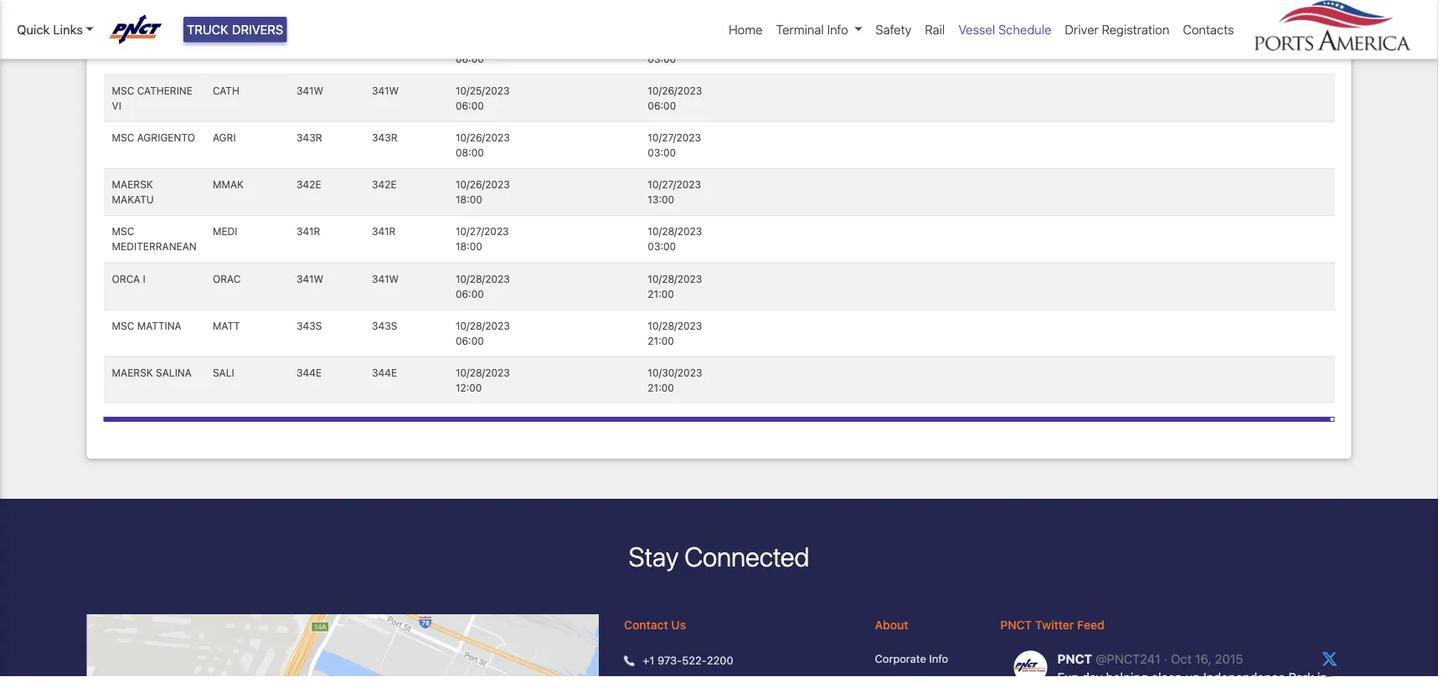 Task type: vqa. For each thing, say whether or not it's contained in the screenshot.
45HC within Remarks: Dispatch 20Dv From Pnct/Apm/Marsh Dispatch 40Dv From Pnct/Apm/Marsh Dispatch 40Hc From Pnct/Apm/Marsh Dispatch 40Hr From Pnct/Marsh Dispatch 45Hc From Pnct/Apm Dispatch 40Ot From Apm Dispatch 40Fr From Pnct
no



Task type: describe. For each thing, give the bounding box(es) containing it.
vessel schedule link
[[952, 13, 1058, 46]]

atlantic
[[111, 38, 160, 49]]

info for terminal info
[[827, 22, 848, 37]]

drivers
[[232, 22, 283, 37]]

vi
[[111, 100, 121, 111]]

msc for msc mediterranean
[[111, 226, 134, 238]]

mattina
[[137, 320, 181, 332]]

driver registration
[[1065, 22, 1170, 37]]

06:00 for matt
[[455, 335, 484, 347]]

06:00 up 10/25/2023
[[455, 53, 484, 64]]

terminal info link
[[769, 13, 869, 46]]

msc for msc agrigento
[[111, 132, 134, 143]]

18:00 for 10/27/2023 18:00
[[455, 241, 482, 253]]

schedule
[[998, 22, 1052, 37]]

mediterranean
[[111, 241, 196, 253]]

10/27/2023 03:00
[[647, 132, 701, 159]]

mmak
[[212, 179, 243, 191]]

10/27/2023 for 18:00
[[455, 226, 509, 238]]

vessel
[[958, 22, 995, 37]]

maersk for maersk salina
[[111, 367, 153, 379]]

maersk makatu
[[111, 179, 153, 206]]

rail
[[925, 22, 945, 37]]

about
[[875, 619, 908, 633]]

quick links link
[[17, 20, 94, 39]]

links
[[53, 22, 83, 37]]

2 342e from the left
[[371, 179, 396, 191]]

truck drivers
[[187, 22, 283, 37]]

10/25/2023 06:00
[[455, 85, 509, 111]]

corporate info
[[875, 653, 948, 666]]

agri
[[212, 132, 235, 143]]

21:00 for 343s
[[647, 335, 674, 347]]

makatu
[[111, 194, 153, 206]]

522-
[[682, 654, 707, 667]]

driver
[[1065, 22, 1099, 37]]

maersk for maersk makatu
[[111, 179, 153, 191]]

06:00 for cath
[[455, 100, 484, 111]]

2 343r from the left
[[371, 132, 397, 143]]

+1
[[643, 654, 655, 667]]

msc catherine vi
[[111, 85, 192, 111]]

orca i
[[111, 273, 145, 285]]

msc for msc catherine vi
[[111, 85, 134, 96]]

truck
[[187, 22, 229, 37]]

matt
[[212, 320, 240, 332]]

maersk salina
[[111, 367, 191, 379]]

orac
[[212, 273, 240, 285]]

sky
[[163, 38, 182, 49]]

10/28/2023 06:00 for 343s
[[455, 320, 510, 347]]

sali
[[212, 367, 234, 379]]

stay connected
[[629, 541, 809, 573]]

06:00 inside 10/26/2023 06:00
[[647, 100, 676, 111]]

catherine
[[137, 85, 192, 96]]

cath
[[212, 85, 239, 96]]

10/28/2023 21:00 for 341w
[[647, 273, 702, 300]]

vessel schedule
[[958, 22, 1052, 37]]

2 343s from the left
[[371, 320, 397, 332]]

10/28/2023 up 10/30/2023
[[647, 320, 702, 332]]

10/28/2023 down 10/27/2023 18:00
[[455, 273, 510, 285]]

msc mediterranean
[[111, 226, 196, 253]]

10/25/2023
[[455, 85, 509, 96]]

asky
[[212, 38, 239, 49]]

03:00 for 10/27/2023
[[647, 147, 676, 159]]

driver registration link
[[1058, 13, 1176, 46]]

us
[[671, 619, 686, 633]]

contact us
[[624, 619, 686, 633]]

1 343s from the left
[[296, 320, 321, 332]]

feed
[[1077, 619, 1105, 633]]

truck drivers link
[[183, 17, 287, 42]]

10/26/2023 for 08:00
[[455, 132, 510, 143]]

10/26/2023 06:00
[[647, 85, 702, 111]]

10/28/2023 21:00 for 343s
[[647, 320, 702, 347]]

10/26/2023 for 06:00
[[647, 85, 702, 96]]

contact
[[624, 619, 668, 633]]

home
[[729, 22, 763, 37]]

13:00
[[647, 194, 674, 206]]

12:00
[[455, 382, 482, 394]]

home link
[[722, 13, 769, 46]]

973-
[[658, 654, 682, 667]]

agrigento
[[137, 132, 195, 143]]

twitter
[[1035, 619, 1074, 633]]

quick
[[17, 22, 50, 37]]



Task type: locate. For each thing, give the bounding box(es) containing it.
1 21:00 from the top
[[647, 288, 674, 300]]

1 03:00 from the top
[[647, 53, 676, 64]]

03:00 up 10/27/2023 13:00
[[647, 147, 676, 159]]

msc down vi
[[111, 132, 134, 143]]

0 vertical spatial 10/28/2023 21:00
[[647, 273, 702, 300]]

msc left the mattina
[[111, 320, 134, 332]]

18:00 down 10/26/2023 18:00
[[455, 241, 482, 253]]

0 vertical spatial 21:00
[[647, 288, 674, 300]]

0 vertical spatial 18:00
[[455, 194, 482, 206]]

342e
[[296, 179, 321, 191], [371, 179, 396, 191]]

18:00 inside 10/26/2023 18:00
[[455, 194, 482, 206]]

03:00 up 10/26/2023 06:00
[[647, 53, 676, 64]]

18:00 up 10/27/2023 18:00
[[455, 194, 482, 206]]

pnct
[[1000, 619, 1032, 633]]

msc agrigento
[[111, 132, 195, 143]]

10/27/2023 up 13:00
[[647, 179, 701, 191]]

1 horizontal spatial 341r
[[371, 226, 395, 238]]

10/27/2023 18:00
[[455, 226, 509, 253]]

10/28/2023 12:00
[[455, 367, 510, 394]]

06:00 up 10/27/2023 03:00
[[647, 100, 676, 111]]

terminal info
[[776, 22, 848, 37]]

1 vertical spatial 21:00
[[647, 335, 674, 347]]

rail link
[[918, 13, 952, 46]]

msc down "makatu"
[[111, 226, 134, 238]]

1 vertical spatial 10/28/2023 21:00
[[647, 320, 702, 347]]

0 horizontal spatial info
[[827, 22, 848, 37]]

pnct twitter feed
[[1000, 619, 1105, 633]]

21:00 up 10/30/2023
[[647, 335, 674, 347]]

03:00 inside 10/27/2023 03:00
[[647, 147, 676, 159]]

10/28/2023 06:00 up 10/28/2023 12:00
[[455, 320, 510, 347]]

08:00
[[455, 147, 484, 159]]

corporate info link
[[875, 651, 975, 668]]

10/26/2023 08:00
[[455, 132, 510, 159]]

1 vertical spatial 03:00
[[647, 147, 676, 159]]

06:00
[[455, 53, 484, 64], [455, 100, 484, 111], [647, 100, 676, 111], [455, 288, 484, 300], [455, 335, 484, 347]]

21:00 down 10/30/2023
[[647, 382, 674, 394]]

21:00
[[647, 288, 674, 300], [647, 335, 674, 347], [647, 382, 674, 394]]

3 03:00 from the top
[[647, 241, 676, 253]]

info
[[827, 22, 848, 37], [929, 653, 948, 666]]

10/28/2023 21:00 up 10/30/2023
[[647, 320, 702, 347]]

0 vertical spatial 10/28/2023 06:00
[[455, 273, 510, 300]]

10/28/2023 up 12:00
[[455, 367, 510, 379]]

0 vertical spatial 10/27/2023
[[647, 132, 701, 143]]

1 horizontal spatial 343s
[[371, 320, 397, 332]]

msc up vi
[[111, 85, 134, 96]]

2 vertical spatial 10/27/2023
[[455, 226, 509, 238]]

msc for msc mattina
[[111, 320, 134, 332]]

medi
[[212, 226, 237, 238]]

18:00 inside 10/27/2023 18:00
[[455, 241, 482, 253]]

10/26/2023 up 10/27/2023 03:00
[[647, 85, 702, 96]]

2200
[[707, 654, 733, 667]]

2 344e from the left
[[371, 367, 397, 379]]

2 vertical spatial 21:00
[[647, 382, 674, 394]]

1 vertical spatial info
[[929, 653, 948, 666]]

+1 973-522-2200
[[643, 654, 733, 667]]

344e
[[296, 367, 321, 379], [371, 367, 397, 379]]

3 msc from the top
[[111, 226, 134, 238]]

1 342e from the left
[[296, 179, 321, 191]]

0 vertical spatial 10/26/2023
[[647, 85, 702, 96]]

maersk up "makatu"
[[111, 179, 153, 191]]

10/27/2023 13:00
[[647, 179, 701, 206]]

10/30/2023 21:00
[[647, 367, 702, 394]]

+1 973-522-2200 link
[[643, 653, 733, 669]]

msc
[[111, 85, 134, 96], [111, 132, 134, 143], [111, 226, 134, 238], [111, 320, 134, 332]]

1 vertical spatial maersk
[[111, 367, 153, 379]]

2 vertical spatial 03:00
[[647, 241, 676, 253]]

info right terminal
[[827, 22, 848, 37]]

safety link
[[869, 13, 918, 46]]

10/27/2023 down 10/26/2023 06:00
[[647, 132, 701, 143]]

1 horizontal spatial 344e
[[371, 367, 397, 379]]

msc mattina
[[111, 320, 181, 332]]

0 horizontal spatial 341r
[[296, 226, 320, 238]]

10/26/2023 down 08:00
[[455, 179, 510, 191]]

06:00 down 10/25/2023
[[455, 100, 484, 111]]

msc inside msc mediterranean
[[111, 226, 134, 238]]

maersk left salina
[[111, 367, 153, 379]]

2 10/28/2023 06:00 from the top
[[455, 320, 510, 347]]

10/28/2023 03:00
[[647, 226, 702, 253]]

2 21:00 from the top
[[647, 335, 674, 347]]

10/27/2023 down 10/26/2023 18:00
[[455, 226, 509, 238]]

stay
[[629, 541, 679, 573]]

i
[[142, 273, 145, 285]]

21:00 for 344e
[[647, 382, 674, 394]]

contacts
[[1183, 22, 1234, 37]]

quick links
[[17, 22, 83, 37]]

0 horizontal spatial 343r
[[296, 132, 322, 143]]

2 03:00 from the top
[[647, 147, 676, 159]]

10/28/2023
[[647, 226, 702, 238], [455, 273, 510, 285], [647, 273, 702, 285], [455, 320, 510, 332], [647, 320, 702, 332], [455, 367, 510, 379]]

06:00 down 10/27/2023 18:00
[[455, 288, 484, 300]]

1 10/28/2023 06:00 from the top
[[455, 273, 510, 300]]

0 vertical spatial maersk
[[111, 179, 153, 191]]

18:00 for 10/26/2023 18:00
[[455, 194, 482, 206]]

1 horizontal spatial 343r
[[371, 132, 397, 143]]

2 10/28/2023 21:00 from the top
[[647, 320, 702, 347]]

1 msc from the top
[[111, 85, 134, 96]]

10/26/2023 for 18:00
[[455, 179, 510, 191]]

10/26/2023 18:00
[[455, 179, 510, 206]]

10/26/2023 up 08:00
[[455, 132, 510, 143]]

1 344e from the left
[[296, 367, 321, 379]]

1 341r from the left
[[296, 226, 320, 238]]

4 msc from the top
[[111, 320, 134, 332]]

10/28/2023 06:00 for 341w
[[455, 273, 510, 300]]

info right corporate
[[929, 653, 948, 666]]

1 maersk from the top
[[111, 179, 153, 191]]

1 vertical spatial 10/28/2023 06:00
[[455, 320, 510, 347]]

maersk
[[111, 179, 153, 191], [111, 367, 153, 379]]

safety
[[876, 22, 912, 37]]

0 vertical spatial 03:00
[[647, 53, 676, 64]]

03:00
[[647, 53, 676, 64], [647, 147, 676, 159], [647, 241, 676, 253]]

2 341r from the left
[[371, 226, 395, 238]]

21:00 for 341w
[[647, 288, 674, 300]]

info for corporate info
[[929, 653, 948, 666]]

03:00 inside 10/28/2023 03:00
[[647, 241, 676, 253]]

03:00 down 13:00
[[647, 241, 676, 253]]

10/27/2023 for 13:00
[[647, 179, 701, 191]]

06:00 up 10/28/2023 12:00
[[455, 335, 484, 347]]

1 18:00 from the top
[[455, 194, 482, 206]]

connected
[[684, 541, 809, 573]]

06:00 for orac
[[455, 288, 484, 300]]

341w
[[296, 85, 323, 96], [371, 85, 398, 96], [296, 273, 323, 285], [371, 273, 398, 285]]

10/28/2023 up 10/28/2023 12:00
[[455, 320, 510, 332]]

1 343r from the left
[[296, 132, 322, 143]]

2 msc from the top
[[111, 132, 134, 143]]

10/28/2023 down 10/28/2023 03:00
[[647, 273, 702, 285]]

1 vertical spatial 10/27/2023
[[647, 179, 701, 191]]

0 vertical spatial info
[[827, 22, 848, 37]]

10/27/2023
[[647, 132, 701, 143], [647, 179, 701, 191], [455, 226, 509, 238]]

03:00 for 10/28/2023
[[647, 241, 676, 253]]

10/28/2023 06:00
[[455, 273, 510, 300], [455, 320, 510, 347]]

10/28/2023 21:00
[[647, 273, 702, 300], [647, 320, 702, 347]]

maersk inside maersk makatu
[[111, 179, 153, 191]]

registration
[[1102, 22, 1170, 37]]

10/28/2023 21:00 down 10/28/2023 03:00
[[647, 273, 702, 300]]

1 10/28/2023 21:00 from the top
[[647, 273, 702, 300]]

10/28/2023 down 13:00
[[647, 226, 702, 238]]

341r
[[296, 226, 320, 238], [371, 226, 395, 238]]

06:00 inside 10/25/2023 06:00
[[455, 100, 484, 111]]

1 vertical spatial 10/26/2023
[[455, 132, 510, 143]]

10/26/2023
[[647, 85, 702, 96], [455, 132, 510, 143], [455, 179, 510, 191]]

2 vertical spatial 10/26/2023
[[455, 179, 510, 191]]

atlantic sky
[[111, 38, 182, 49]]

terminal
[[776, 22, 824, 37]]

1 horizontal spatial info
[[929, 653, 948, 666]]

0 horizontal spatial 342e
[[296, 179, 321, 191]]

2 18:00 from the top
[[455, 241, 482, 253]]

msc inside msc catherine vi
[[111, 85, 134, 96]]

1 horizontal spatial 342e
[[371, 179, 396, 191]]

10/27/2023 for 03:00
[[647, 132, 701, 143]]

orca
[[111, 273, 140, 285]]

3 21:00 from the top
[[647, 382, 674, 394]]

21:00 down 10/28/2023 03:00
[[647, 288, 674, 300]]

2 maersk from the top
[[111, 367, 153, 379]]

10/30/2023
[[647, 367, 702, 379]]

contacts link
[[1176, 13, 1241, 46]]

0 horizontal spatial 343s
[[296, 320, 321, 332]]

corporate
[[875, 653, 926, 666]]

salina
[[155, 367, 191, 379]]

10/28/2023 06:00 down 10/27/2023 18:00
[[455, 273, 510, 300]]

1 vertical spatial 18:00
[[455, 241, 482, 253]]

0 horizontal spatial 344e
[[296, 367, 321, 379]]

21:00 inside "10/30/2023 21:00"
[[647, 382, 674, 394]]



